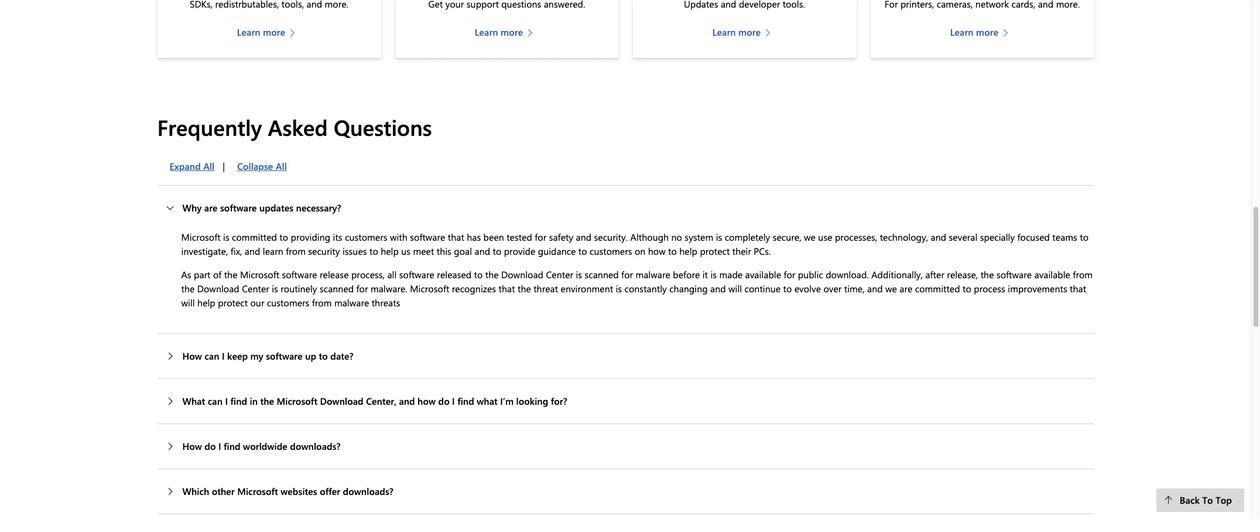 Task type: describe. For each thing, give the bounding box(es) containing it.
all
[[388, 268, 397, 280]]

0 horizontal spatial malware
[[334, 296, 369, 309]]

downloads? for which other microsoft websites offer downloads?
[[343, 485, 394, 497]]

although
[[631, 231, 669, 243]]

collapse all button
[[225, 154, 295, 178]]

changing
[[670, 282, 708, 294]]

other
[[212, 485, 235, 497]]

our
[[250, 296, 265, 309]]

release,
[[948, 268, 979, 280]]

protect inside microsoft is committed to providing its customers with software that has been tested for safety and security. although no system is completely secure, we use processes, technology, and several specially focused teams to investigate, fix, and learn from security issues to help us meet this goal and to provide guidance to customers on how to help protect their pcs.
[[700, 245, 730, 257]]

how inside dropdown button
[[418, 395, 436, 407]]

learn for third the learn more link from left
[[713, 26, 736, 38]]

safety
[[549, 231, 574, 243]]

pcs.
[[754, 245, 771, 257]]

fix,
[[231, 245, 242, 257]]

why
[[182, 201, 202, 214]]

learn for 2nd the learn more link from left
[[475, 26, 498, 38]]

as
[[181, 268, 191, 280]]

and right time, on the bottom right
[[868, 282, 883, 294]]

which
[[182, 485, 209, 497]]

focused
[[1018, 231, 1050, 243]]

learn more for 2nd the learn more link from left
[[475, 26, 523, 38]]

back
[[1180, 494, 1200, 506]]

security
[[308, 245, 340, 257]]

1 learn more link from the left
[[237, 25, 301, 39]]

what
[[182, 395, 205, 407]]

secure,
[[773, 231, 802, 243]]

microsoft down learn
[[240, 268, 279, 280]]

additionally,
[[872, 268, 923, 280]]

that inside microsoft is committed to providing its customers with software that has been tested for safety and security. although no system is completely secure, we use processes, technology, and several specially focused teams to investigate, fix, and learn from security issues to help us meet this goal and to provide guidance to customers on how to help protect their pcs.
[[448, 231, 465, 243]]

how do i find worldwide downloads?
[[182, 440, 341, 452]]

2 horizontal spatial that
[[1070, 282, 1087, 294]]

investigate,
[[181, 245, 228, 257]]

teams
[[1053, 231, 1078, 243]]

tested
[[507, 231, 533, 243]]

collapse all
[[237, 160, 287, 172]]

guidance
[[538, 245, 576, 257]]

microsoft is committed to providing its customers with software that has been tested for safety and security. although no system is completely secure, we use processes, technology, and several specially focused teams to investigate, fix, and learn from security issues to help us meet this goal and to provide guidance to customers on how to help protect their pcs.
[[181, 231, 1089, 257]]

0 vertical spatial download
[[501, 268, 544, 280]]

frequently asked questions
[[157, 113, 432, 141]]

which other microsoft websites offer downloads?
[[182, 485, 394, 497]]

to
[[1203, 494, 1214, 506]]

meet
[[413, 245, 434, 257]]

learn for 1st the learn more link from the left
[[237, 26, 261, 38]]

us
[[401, 245, 411, 257]]

threats
[[372, 296, 400, 309]]

committed inside microsoft is committed to providing its customers with software that has been tested for safety and security. although no system is completely secure, we use processes, technology, and several specially focused teams to investigate, fix, and learn from security issues to help us meet this goal and to provide guidance to customers on how to help protect their pcs.
[[232, 231, 277, 243]]

its
[[333, 231, 343, 243]]

how for how can i keep my software up to date?
[[182, 350, 202, 362]]

their
[[733, 245, 752, 257]]

system
[[685, 231, 714, 243]]

looking
[[516, 395, 549, 407]]

technology,
[[880, 231, 929, 243]]

why are software updates necessary? button
[[157, 186, 1095, 230]]

completely
[[725, 231, 771, 243]]

1 vertical spatial center
[[242, 282, 269, 294]]

as part of the microsoft software release process, all software released to the download center is scanned for malware before it is made available for public download. additionally, after release, the software available from the download center is routinely scanned for malware. microsoft recognizes that the threat environment is constantly changing and will continue to evolve over time, and we are committed to process improvements that will help protect our customers from malware threats
[[181, 268, 1093, 309]]

how do i find worldwide downloads? button
[[157, 424, 1095, 468]]

can for what
[[208, 395, 223, 407]]

the down "as"
[[181, 282, 195, 294]]

time,
[[845, 282, 865, 294]]

for inside microsoft is committed to providing its customers with software that has been tested for safety and security. although no system is completely secure, we use processes, technology, and several specially focused teams to investigate, fix, and learn from security issues to help us meet this goal and to provide guidance to customers on how to help protect their pcs.
[[535, 231, 547, 243]]

downloads? for how do i find worldwide downloads?
[[290, 440, 341, 452]]

and right the fix,
[[245, 245, 260, 257]]

2 vertical spatial from
[[312, 296, 332, 309]]

is up environment
[[576, 268, 582, 280]]

routinely
[[281, 282, 317, 294]]

find left what
[[458, 395, 474, 407]]

2 horizontal spatial help
[[680, 245, 698, 257]]

top
[[1216, 494, 1233, 506]]

asked
[[268, 113, 328, 141]]

expand all
[[170, 160, 215, 172]]

back to top
[[1180, 494, 1233, 506]]

1 vertical spatial will
[[181, 296, 195, 309]]

released
[[437, 268, 472, 280]]

how can i keep my software up to date?
[[182, 350, 354, 362]]

it
[[703, 268, 708, 280]]

this
[[437, 245, 452, 257]]

2 learn more link from the left
[[475, 25, 539, 39]]

constantly
[[625, 282, 667, 294]]

why are software updates necessary?
[[182, 201, 341, 214]]

use
[[819, 231, 833, 243]]

i for downloads?
[[218, 440, 221, 452]]

to right teams
[[1080, 231, 1089, 243]]

software left updates
[[220, 201, 257, 214]]

more for 1st the learn more link from the left
[[263, 26, 285, 38]]

frequently
[[157, 113, 262, 141]]

goal
[[454, 245, 472, 257]]

what
[[477, 395, 498, 407]]

is right system
[[716, 231, 723, 243]]

to down been
[[493, 245, 502, 257]]

i for software
[[222, 350, 225, 362]]

and left the several
[[931, 231, 947, 243]]

software down meet
[[399, 268, 435, 280]]

center,
[[366, 395, 397, 407]]

1 vertical spatial customers
[[590, 245, 632, 257]]

issues
[[343, 245, 367, 257]]

made
[[720, 268, 743, 280]]

customers inside as part of the microsoft software release process, all software released to the download center is scanned for malware before it is made available for public download. additionally, after release, the software available from the download center is routinely scanned for malware. microsoft recognizes that the threat environment is constantly changing and will continue to evolve over time, and we are committed to process improvements that will help protect our customers from malware threats
[[267, 296, 310, 309]]

from inside microsoft is committed to providing its customers with software that has been tested for safety and security. although no system is completely secure, we use processes, technology, and several specially focused teams to investigate, fix, and learn from security issues to help us meet this goal and to provide guidance to customers on how to help protect their pcs.
[[286, 245, 306, 257]]

find for the
[[231, 395, 247, 407]]

keep
[[227, 350, 248, 362]]

to inside dropdown button
[[319, 350, 328, 362]]

1 vertical spatial do
[[205, 440, 216, 452]]

evolve
[[795, 282, 821, 294]]

how for how do i find worldwide downloads?
[[182, 440, 202, 452]]

learn more for 1st the learn more link from right
[[951, 26, 999, 38]]

is left routinely
[[272, 282, 278, 294]]

to up learn
[[280, 231, 288, 243]]

back to top link
[[1157, 489, 1245, 512]]

committed inside as part of the microsoft software release process, all software released to the download center is scanned for malware before it is made available for public download. additionally, after release, the software available from the download center is routinely scanned for malware. microsoft recognizes that the threat environment is constantly changing and will continue to evolve over time, and we are committed to process improvements that will help protect our customers from malware threats
[[916, 282, 961, 294]]

3 learn more link from the left
[[713, 25, 777, 39]]

learn for 1st the learn more link from right
[[951, 26, 974, 38]]

for up constantly on the bottom of the page
[[622, 268, 633, 280]]



Task type: vqa. For each thing, say whether or not it's contained in the screenshot.
the for in For Microsoft 365 plans, internet access is also needed to manage your subscription account, for example to install Office apps on other PCs or to change billing options. Internet access is also required to access documents stored on OneDrive, unless you install the
no



Task type: locate. For each thing, give the bounding box(es) containing it.
with
[[390, 231, 408, 243]]

1 all from the left
[[203, 160, 215, 172]]

is right it
[[711, 268, 717, 280]]

processes,
[[835, 231, 878, 243]]

no
[[672, 231, 683, 243]]

all inside button
[[203, 160, 215, 172]]

will
[[729, 282, 742, 294], [181, 296, 195, 309]]

for
[[535, 231, 547, 243], [622, 268, 633, 280], [784, 268, 796, 280], [357, 282, 368, 294]]

1 vertical spatial can
[[208, 395, 223, 407]]

are down 'additionally,'
[[900, 282, 913, 294]]

find inside how do i find worldwide downloads? dropdown button
[[224, 440, 241, 452]]

malware down process,
[[334, 296, 369, 309]]

0 vertical spatial center
[[546, 268, 574, 280]]

1 horizontal spatial help
[[381, 245, 399, 257]]

microsoft right in
[[277, 395, 318, 407]]

1 horizontal spatial available
[[1035, 268, 1071, 280]]

1 learn more from the left
[[237, 26, 285, 38]]

4 learn from the left
[[951, 26, 974, 38]]

do up other
[[205, 440, 216, 452]]

1 horizontal spatial downloads?
[[343, 485, 394, 497]]

the up recognizes
[[486, 268, 499, 280]]

recognizes
[[452, 282, 496, 294]]

necessary?
[[296, 201, 341, 214]]

4 learn more from the left
[[951, 26, 999, 38]]

help left the 'us'
[[381, 245, 399, 257]]

2 more from the left
[[501, 26, 523, 38]]

1 horizontal spatial from
[[312, 296, 332, 309]]

downloads? inside how do i find worldwide downloads? dropdown button
[[290, 440, 341, 452]]

2 horizontal spatial customers
[[590, 245, 632, 257]]

can for how
[[205, 350, 219, 362]]

1 vertical spatial committed
[[916, 282, 961, 294]]

all for expand all
[[203, 160, 215, 172]]

0 vertical spatial committed
[[232, 231, 277, 243]]

security.
[[594, 231, 628, 243]]

public
[[798, 268, 824, 280]]

how inside microsoft is committed to providing its customers with software that has been tested for safety and security. although no system is completely secure, we use processes, technology, and several specially focused teams to investigate, fix, and learn from security issues to help us meet this goal and to provide guidance to customers on how to help protect their pcs.
[[648, 245, 666, 257]]

1 horizontal spatial scanned
[[585, 268, 619, 280]]

how right center,
[[418, 395, 436, 407]]

center up our
[[242, 282, 269, 294]]

3 learn from the left
[[713, 26, 736, 38]]

microsoft inside microsoft is committed to providing its customers with software that has been tested for safety and security. although no system is completely secure, we use processes, technology, and several specially focused teams to investigate, fix, and learn from security issues to help us meet this goal and to provide guidance to customers on how to help protect their pcs.
[[181, 231, 221, 243]]

can
[[205, 350, 219, 362], [208, 395, 223, 407]]

0 vertical spatial do
[[439, 395, 450, 407]]

we
[[804, 231, 816, 243], [886, 282, 898, 294]]

download inside dropdown button
[[320, 395, 364, 407]]

malware
[[636, 268, 671, 280], [334, 296, 369, 309]]

i'm
[[500, 395, 514, 407]]

the right in
[[260, 395, 274, 407]]

0 horizontal spatial how
[[418, 395, 436, 407]]

1 vertical spatial we
[[886, 282, 898, 294]]

worldwide
[[243, 440, 288, 452]]

microsoft down released
[[410, 282, 450, 294]]

before
[[673, 268, 700, 280]]

do left what
[[439, 395, 450, 407]]

1 vertical spatial are
[[900, 282, 913, 294]]

more for third the learn more link from left
[[739, 26, 761, 38]]

find
[[231, 395, 247, 407], [458, 395, 474, 407], [224, 440, 241, 452]]

how
[[182, 350, 202, 362], [182, 440, 202, 452]]

center up 'threat'
[[546, 268, 574, 280]]

1 more from the left
[[263, 26, 285, 38]]

malware up constantly on the bottom of the page
[[636, 268, 671, 280]]

available up improvements
[[1035, 268, 1071, 280]]

that right recognizes
[[499, 282, 515, 294]]

0 horizontal spatial will
[[181, 296, 195, 309]]

expand
[[170, 160, 201, 172]]

protect down system
[[700, 245, 730, 257]]

improvements
[[1008, 282, 1068, 294]]

protect left our
[[218, 296, 248, 309]]

more for 2nd the learn more link from left
[[501, 26, 523, 38]]

customers down routinely
[[267, 296, 310, 309]]

help inside as part of the microsoft software release process, all software released to the download center is scanned for malware before it is made available for public download. additionally, after release, the software available from the download center is routinely scanned for malware. microsoft recognizes that the threat environment is constantly changing and will continue to evolve over time, and we are committed to process improvements that will help protect our customers from malware threats
[[197, 296, 215, 309]]

0 horizontal spatial downloads?
[[290, 440, 341, 452]]

from down providing
[[286, 245, 306, 257]]

how can i keep my software up to date? button
[[157, 334, 1095, 378]]

how
[[648, 245, 666, 257], [418, 395, 436, 407]]

and down has
[[475, 245, 490, 257]]

do
[[439, 395, 450, 407], [205, 440, 216, 452]]

0 vertical spatial can
[[205, 350, 219, 362]]

1 vertical spatial download
[[197, 282, 239, 294]]

and down made
[[711, 282, 726, 294]]

download.
[[826, 268, 869, 280]]

0 vertical spatial scanned
[[585, 268, 619, 280]]

all left '|'
[[203, 160, 215, 172]]

will down "as"
[[181, 296, 195, 309]]

scanned
[[585, 268, 619, 280], [320, 282, 354, 294]]

more for 1st the learn more link from right
[[977, 26, 999, 38]]

committed up the fix,
[[232, 231, 277, 243]]

how down what
[[182, 440, 202, 452]]

download down provide
[[501, 268, 544, 280]]

several
[[949, 231, 978, 243]]

threat
[[534, 282, 558, 294]]

up
[[305, 350, 316, 362]]

microsoft
[[181, 231, 221, 243], [240, 268, 279, 280], [410, 282, 450, 294], [277, 395, 318, 407], [237, 485, 278, 497]]

0 horizontal spatial download
[[197, 282, 239, 294]]

customers up issues
[[345, 231, 388, 243]]

0 vertical spatial protect
[[700, 245, 730, 257]]

0 vertical spatial from
[[286, 245, 306, 257]]

all inside button
[[276, 160, 287, 172]]

0 horizontal spatial center
[[242, 282, 269, 294]]

all for collapse all
[[276, 160, 287, 172]]

for left public
[[784, 268, 796, 280]]

1 horizontal spatial that
[[499, 282, 515, 294]]

4 learn more link from the left
[[951, 25, 1015, 39]]

part
[[194, 268, 211, 280]]

which other microsoft websites offer downloads? button
[[157, 469, 1095, 514]]

for down process,
[[357, 282, 368, 294]]

are inside dropdown button
[[204, 201, 218, 214]]

is up the investigate,
[[223, 231, 229, 243]]

1 vertical spatial scanned
[[320, 282, 354, 294]]

is
[[223, 231, 229, 243], [716, 231, 723, 243], [576, 268, 582, 280], [711, 268, 717, 280], [272, 282, 278, 294], [616, 282, 622, 294]]

1 vertical spatial how
[[418, 395, 436, 407]]

3 more from the left
[[739, 26, 761, 38]]

the up process at the right bottom of the page
[[981, 268, 994, 280]]

websites
[[281, 485, 317, 497]]

scanned up environment
[[585, 268, 619, 280]]

offer
[[320, 485, 340, 497]]

1 horizontal spatial customers
[[345, 231, 388, 243]]

that right improvements
[[1070, 282, 1087, 294]]

find left in
[[231, 395, 247, 407]]

1 vertical spatial how
[[182, 440, 202, 452]]

1 how from the top
[[182, 350, 202, 362]]

what can i find in the microsoft download center, and how do i find what i'm looking for?
[[182, 395, 568, 407]]

how down although
[[648, 245, 666, 257]]

date?
[[331, 350, 354, 362]]

i up other
[[218, 440, 221, 452]]

0 vertical spatial how
[[182, 350, 202, 362]]

4 more from the left
[[977, 26, 999, 38]]

1 horizontal spatial how
[[648, 245, 666, 257]]

0 horizontal spatial scanned
[[320, 282, 354, 294]]

we left use
[[804, 231, 816, 243]]

how inside how can i keep my software up to date? dropdown button
[[182, 350, 202, 362]]

software inside microsoft is committed to providing its customers with software that has been tested for safety and security. although no system is completely secure, we use processes, technology, and several specially focused teams to investigate, fix, and learn from security issues to help us meet this goal and to provide guidance to customers on how to help protect their pcs.
[[410, 231, 446, 243]]

0 vertical spatial are
[[204, 201, 218, 214]]

0 horizontal spatial we
[[804, 231, 816, 243]]

0 horizontal spatial committed
[[232, 231, 277, 243]]

from down teams
[[1073, 268, 1093, 280]]

2 all from the left
[[276, 160, 287, 172]]

to right issues
[[370, 245, 378, 257]]

1 horizontal spatial committed
[[916, 282, 961, 294]]

i left in
[[225, 395, 228, 407]]

continue
[[745, 282, 781, 294]]

can left keep
[[205, 350, 219, 362]]

0 horizontal spatial help
[[197, 296, 215, 309]]

protect inside as part of the microsoft software release process, all software released to the download center is scanned for malware before it is made available for public download. additionally, after release, the software available from the download center is routinely scanned for malware. microsoft recognizes that the threat environment is constantly changing and will continue to evolve over time, and we are committed to process improvements that will help protect our customers from malware threats
[[218, 296, 248, 309]]

i
[[222, 350, 225, 362], [225, 395, 228, 407], [452, 395, 455, 407], [218, 440, 221, 452]]

the
[[224, 268, 238, 280], [486, 268, 499, 280], [981, 268, 994, 280], [181, 282, 195, 294], [518, 282, 531, 294], [260, 395, 274, 407]]

to down release,
[[963, 282, 972, 294]]

malware.
[[371, 282, 408, 294]]

software up improvements
[[997, 268, 1032, 280]]

my
[[250, 350, 263, 362]]

2 horizontal spatial from
[[1073, 268, 1093, 280]]

for?
[[551, 395, 568, 407]]

|
[[223, 160, 225, 172]]

will down made
[[729, 282, 742, 294]]

how inside how do i find worldwide downloads? dropdown button
[[182, 440, 202, 452]]

downloads? right offer
[[343, 485, 394, 497]]

microsoft up the investigate,
[[181, 231, 221, 243]]

how up what
[[182, 350, 202, 362]]

for left the safety
[[535, 231, 547, 243]]

1 horizontal spatial all
[[276, 160, 287, 172]]

0 horizontal spatial customers
[[267, 296, 310, 309]]

1 horizontal spatial we
[[886, 282, 898, 294]]

0 horizontal spatial are
[[204, 201, 218, 214]]

0 vertical spatial customers
[[345, 231, 388, 243]]

0 horizontal spatial all
[[203, 160, 215, 172]]

to up recognizes
[[474, 268, 483, 280]]

are right why
[[204, 201, 218, 214]]

software
[[220, 201, 257, 214], [410, 231, 446, 243], [282, 268, 317, 280], [399, 268, 435, 280], [997, 268, 1032, 280], [266, 350, 303, 362]]

collapse
[[237, 160, 273, 172]]

scanned down release
[[320, 282, 354, 294]]

protect
[[700, 245, 730, 257], [218, 296, 248, 309]]

are inside as part of the microsoft software release process, all software released to the download center is scanned for malware before it is made available for public download. additionally, after release, the software available from the download center is routinely scanned for malware. microsoft recognizes that the threat environment is constantly changing and will continue to evolve over time, and we are committed to process improvements that will help protect our customers from malware threats
[[900, 282, 913, 294]]

we inside as part of the microsoft software release process, all software released to the download center is scanned for malware before it is made available for public download. additionally, after release, the software available from the download center is routinely scanned for malware. microsoft recognizes that the threat environment is constantly changing and will continue to evolve over time, and we are committed to process improvements that will help protect our customers from malware threats
[[886, 282, 898, 294]]

0 horizontal spatial that
[[448, 231, 465, 243]]

customers down security. at the left top
[[590, 245, 632, 257]]

download
[[501, 268, 544, 280], [197, 282, 239, 294], [320, 395, 364, 407]]

find left worldwide
[[224, 440, 241, 452]]

that
[[448, 231, 465, 243], [499, 282, 515, 294], [1070, 282, 1087, 294]]

0 horizontal spatial protect
[[218, 296, 248, 309]]

1 vertical spatial from
[[1073, 268, 1093, 280]]

help
[[381, 245, 399, 257], [680, 245, 698, 257], [197, 296, 215, 309]]

1 vertical spatial protect
[[218, 296, 248, 309]]

from down routinely
[[312, 296, 332, 309]]

and inside what can i find in the microsoft download center, and how do i find what i'm looking for? dropdown button
[[399, 395, 415, 407]]

1 horizontal spatial protect
[[700, 245, 730, 257]]

1 horizontal spatial download
[[320, 395, 364, 407]]

release
[[320, 268, 349, 280]]

help down system
[[680, 245, 698, 257]]

to
[[280, 231, 288, 243], [1080, 231, 1089, 243], [370, 245, 378, 257], [493, 245, 502, 257], [579, 245, 587, 257], [669, 245, 677, 257], [474, 268, 483, 280], [784, 282, 792, 294], [963, 282, 972, 294], [319, 350, 328, 362]]

0 horizontal spatial available
[[746, 268, 782, 280]]

1 vertical spatial downloads?
[[343, 485, 394, 497]]

download down the 'of'
[[197, 282, 239, 294]]

and right center,
[[399, 395, 415, 407]]

0 horizontal spatial from
[[286, 245, 306, 257]]

available up continue
[[746, 268, 782, 280]]

software left up
[[266, 350, 303, 362]]

to left evolve
[[784, 282, 792, 294]]

1 vertical spatial malware
[[334, 296, 369, 309]]

updates
[[260, 201, 294, 214]]

in
[[250, 395, 258, 407]]

1 horizontal spatial will
[[729, 282, 742, 294]]

learn more for third the learn more link from left
[[713, 26, 761, 38]]

group
[[157, 154, 295, 178]]

0 vertical spatial malware
[[636, 268, 671, 280]]

i left what
[[452, 395, 455, 407]]

provide
[[504, 245, 536, 257]]

more
[[263, 26, 285, 38], [501, 26, 523, 38], [739, 26, 761, 38], [977, 26, 999, 38]]

2 vertical spatial customers
[[267, 296, 310, 309]]

1 horizontal spatial center
[[546, 268, 574, 280]]

expand all button
[[157, 154, 223, 178]]

downloads? up offer
[[290, 440, 341, 452]]

2 learn from the left
[[475, 26, 498, 38]]

committed down after on the bottom
[[916, 282, 961, 294]]

of
[[213, 268, 222, 280]]

are
[[204, 201, 218, 214], [900, 282, 913, 294]]

to right guidance
[[579, 245, 587, 257]]

after
[[926, 268, 945, 280]]

process
[[974, 282, 1006, 294]]

0 horizontal spatial do
[[205, 440, 216, 452]]

1 available from the left
[[746, 268, 782, 280]]

download left center,
[[320, 395, 364, 407]]

2 horizontal spatial download
[[501, 268, 544, 280]]

help down part
[[197, 296, 215, 309]]

we inside microsoft is committed to providing its customers with software that has been tested for safety and security. although no system is completely secure, we use processes, technology, and several specially focused teams to investigate, fix, and learn from security issues to help us meet this goal and to provide guidance to customers on how to help protect their pcs.
[[804, 231, 816, 243]]

0 vertical spatial we
[[804, 231, 816, 243]]

to right up
[[319, 350, 328, 362]]

2 vertical spatial download
[[320, 395, 364, 407]]

i for the
[[225, 395, 228, 407]]

0 vertical spatial downloads?
[[290, 440, 341, 452]]

all right collapse
[[276, 160, 287, 172]]

the left 'threat'
[[518, 282, 531, 294]]

2 available from the left
[[1035, 268, 1071, 280]]

center
[[546, 268, 574, 280], [242, 282, 269, 294]]

environment
[[561, 282, 613, 294]]

1 horizontal spatial do
[[439, 395, 450, 407]]

the right the 'of'
[[224, 268, 238, 280]]

on
[[635, 245, 646, 257]]

process,
[[351, 268, 385, 280]]

i left keep
[[222, 350, 225, 362]]

1 learn from the left
[[237, 26, 261, 38]]

downloads? inside which other microsoft websites offer downloads? dropdown button
[[343, 485, 394, 497]]

0 vertical spatial will
[[729, 282, 742, 294]]

can right what
[[208, 395, 223, 407]]

3 learn more from the left
[[713, 26, 761, 38]]

2 how from the top
[[182, 440, 202, 452]]

1 horizontal spatial malware
[[636, 268, 671, 280]]

software up routinely
[[282, 268, 317, 280]]

what can i find in the microsoft download center, and how do i find what i'm looking for? button
[[157, 379, 1095, 423]]

1 horizontal spatial are
[[900, 282, 913, 294]]

software up meet
[[410, 231, 446, 243]]

group containing expand all
[[157, 154, 295, 178]]

learn more for 1st the learn more link from the left
[[237, 26, 285, 38]]

that up the "goal"
[[448, 231, 465, 243]]

we down 'additionally,'
[[886, 282, 898, 294]]

the inside dropdown button
[[260, 395, 274, 407]]

been
[[484, 231, 504, 243]]

providing
[[291, 231, 331, 243]]

available
[[746, 268, 782, 280], [1035, 268, 1071, 280]]

is left constantly on the bottom of the page
[[616, 282, 622, 294]]

microsoft right other
[[237, 485, 278, 497]]

committed
[[232, 231, 277, 243], [916, 282, 961, 294]]

0 vertical spatial how
[[648, 245, 666, 257]]

from
[[286, 245, 306, 257], [1073, 268, 1093, 280], [312, 296, 332, 309]]

to down the no
[[669, 245, 677, 257]]

questions
[[334, 113, 432, 141]]

2 learn more from the left
[[475, 26, 523, 38]]

and right the safety
[[576, 231, 592, 243]]

find for downloads?
[[224, 440, 241, 452]]



